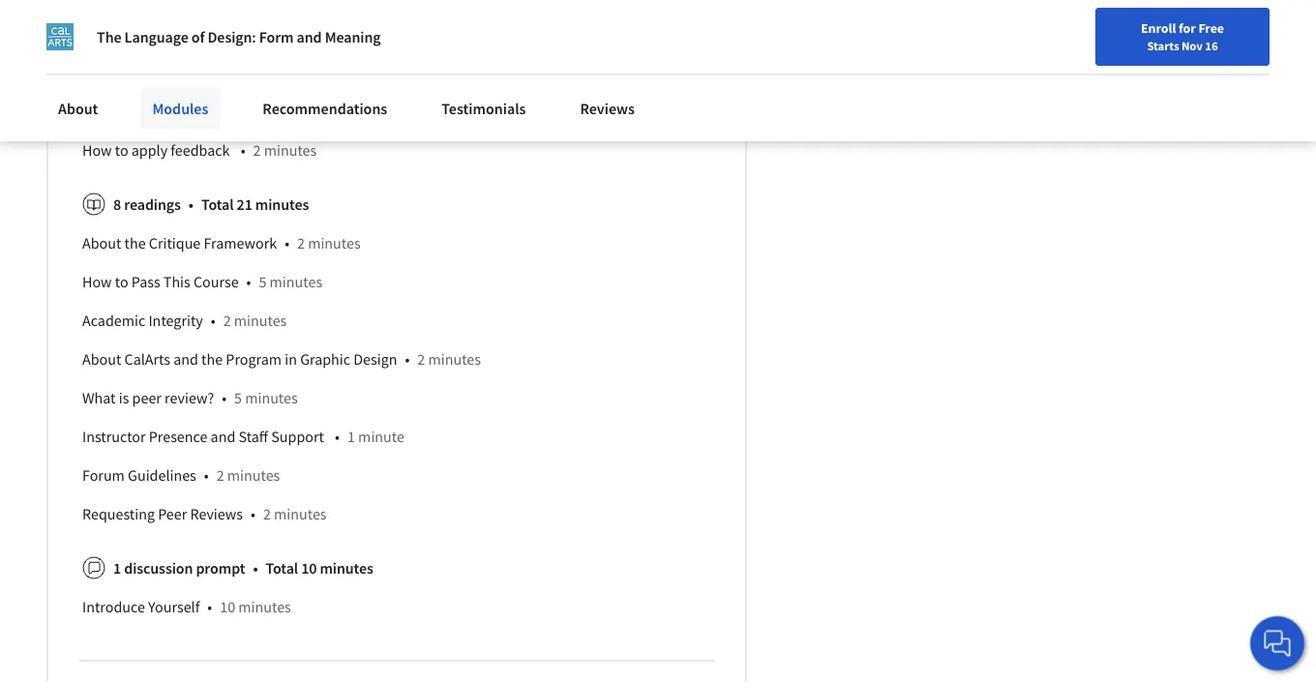 Task type: locate. For each thing, give the bounding box(es) containing it.
1 vertical spatial is
[[119, 389, 129, 408]]

10 right prompt
[[301, 559, 317, 578]]

the left program
[[202, 350, 223, 369]]

21
[[237, 195, 253, 214]]

the
[[97, 27, 122, 46]]

about for about the critique framework • 2 minutes
[[82, 234, 121, 253]]

instructor
[[82, 427, 146, 447]]

None search field
[[276, 12, 557, 51]]

the language of design: form and meaning
[[97, 27, 381, 46]]

menu item
[[966, 19, 1091, 82]]

for right "course"
[[201, 24, 219, 44]]

peer
[[113, 63, 142, 83], [82, 102, 111, 121], [158, 505, 187, 524]]

coursera image
[[23, 16, 146, 47]]

minute for support
[[358, 427, 405, 447]]

enroll
[[1142, 19, 1177, 37]]

total
[[201, 195, 234, 214], [266, 559, 298, 578]]

reviews
[[580, 99, 635, 118], [190, 505, 243, 524]]

0 vertical spatial to
[[115, 141, 128, 160]]

1 horizontal spatial reviews
[[580, 99, 635, 118]]

2 vertical spatial minute
[[358, 427, 405, 447]]

about for about calarts and the program in graphic design • 2 minutes
[[82, 350, 121, 369]]

0 horizontal spatial and
[[174, 350, 198, 369]]

how up academic
[[82, 272, 112, 292]]

• right readings on the left of the page
[[189, 195, 194, 214]]

discussion
[[124, 559, 193, 578]]

0 horizontal spatial the
[[124, 234, 146, 253]]

introduce yourself • 10 minutes
[[82, 598, 291, 617]]

8 readings
[[113, 195, 181, 214]]

1 vertical spatial how
[[82, 272, 112, 292]]

• right yourself
[[208, 598, 212, 617]]

to
[[115, 141, 128, 160], [115, 272, 128, 292]]

1 right support
[[348, 427, 355, 447]]

1 horizontal spatial the
[[202, 350, 223, 369]]

peer down why
[[82, 102, 111, 121]]

forum
[[82, 466, 125, 485]]

this
[[114, 24, 138, 44]]

1 horizontal spatial peer
[[113, 63, 142, 83]]

5
[[259, 272, 267, 292], [234, 389, 242, 408]]

total left 21
[[201, 195, 234, 214]]

1 vertical spatial to
[[115, 272, 128, 292]]

peer right why
[[113, 63, 142, 83]]

0 vertical spatial how
[[82, 141, 112, 160]]

0 horizontal spatial reviews
[[190, 505, 243, 524]]

2 up requesting peer reviews • 2 minutes
[[217, 466, 224, 485]]

how to apply feedback • 2 minutes
[[82, 141, 317, 160]]

2 how from the top
[[82, 272, 112, 292]]

starts
[[1148, 38, 1180, 53]]

2 vertical spatial about
[[82, 350, 121, 369]]

0 horizontal spatial for
[[201, 24, 219, 44]]

2 vertical spatial and
[[211, 427, 236, 447]]

in
[[285, 350, 297, 369]]

review?
[[165, 389, 214, 408]]

about
[[58, 99, 98, 118], [82, 234, 121, 253], [82, 350, 121, 369]]

requesting
[[82, 505, 155, 524]]

2 right framework
[[297, 234, 305, 253]]

peer
[[132, 389, 162, 408]]

2
[[253, 141, 261, 160], [297, 234, 305, 253], [223, 311, 231, 330], [418, 350, 425, 369], [217, 466, 224, 485], [263, 505, 271, 524]]

testimonials link
[[430, 87, 538, 130]]

1 vertical spatial 10
[[220, 598, 235, 617]]

0 horizontal spatial peer
[[82, 102, 111, 121]]

1 vertical spatial total
[[266, 559, 298, 578]]

to left apply
[[115, 141, 128, 160]]

10 down prompt
[[220, 598, 235, 617]]

about calarts and the program in graphic design • 2 minutes
[[82, 350, 481, 369]]

for
[[1179, 19, 1197, 37], [201, 24, 219, 44]]

10
[[301, 559, 317, 578], [220, 598, 235, 617]]

testimonials
[[442, 99, 526, 118]]

2 horizontal spatial peer
[[158, 505, 187, 524]]

minute right of at the left of the page
[[250, 24, 296, 44]]

presence
[[149, 427, 208, 447]]

1 horizontal spatial for
[[1179, 19, 1197, 37]]

is right "course"
[[188, 24, 198, 44]]

•
[[227, 24, 232, 44], [209, 63, 214, 83], [199, 102, 204, 121], [241, 141, 246, 160], [189, 195, 194, 214], [285, 234, 290, 253], [247, 272, 251, 292], [211, 311, 216, 330], [405, 350, 410, 369], [222, 389, 227, 408], [335, 427, 340, 447], [204, 466, 209, 485], [251, 505, 256, 524], [253, 559, 258, 578], [208, 598, 212, 617]]

hide info about module content region
[[82, 0, 712, 634]]

free
[[1199, 19, 1225, 37]]

is
[[188, 24, 198, 44], [119, 389, 129, 408]]

and for program
[[174, 350, 198, 369]]

• up 4
[[209, 63, 214, 83]]

0 vertical spatial 10
[[301, 559, 317, 578]]

1 vertical spatial about
[[82, 234, 121, 253]]

and right calarts
[[174, 350, 198, 369]]

support
[[271, 427, 324, 447]]

• right prompt
[[253, 559, 258, 578]]

is left peer
[[119, 389, 129, 408]]

for inside hide info about module content region
[[201, 24, 219, 44]]

yourself
[[148, 598, 200, 617]]

how
[[82, 141, 112, 160], [82, 272, 112, 292]]

minute down the language of design: form and meaning
[[233, 63, 279, 83]]

recommendations link
[[251, 87, 399, 130]]

about up what
[[82, 350, 121, 369]]

0 vertical spatial total
[[201, 195, 234, 214]]

tips
[[164, 102, 191, 121]]

1 horizontal spatial total
[[266, 559, 298, 578]]

1 vertical spatial minute
[[233, 63, 279, 83]]

review
[[115, 102, 161, 121]]

instructor presence and staff support • 1 minute
[[82, 427, 405, 447]]

• right integrity
[[211, 311, 216, 330]]

2 vertical spatial peer
[[158, 505, 187, 524]]

feedback
[[171, 141, 230, 160]]

1 horizontal spatial is
[[188, 24, 198, 44]]

meaning
[[325, 27, 381, 46]]

1 to from the top
[[115, 141, 128, 160]]

0 vertical spatial about
[[58, 99, 98, 118]]

0 vertical spatial the
[[124, 234, 146, 253]]

graphic
[[300, 350, 351, 369]]

1 how from the top
[[82, 141, 112, 160]]

0 vertical spatial peer
[[113, 63, 142, 83]]

framework
[[204, 234, 277, 253]]

enroll for free starts nov 16
[[1142, 19, 1225, 53]]

minute
[[250, 24, 296, 44], [233, 63, 279, 83], [358, 427, 405, 447]]

and left staff
[[211, 427, 236, 447]]

how for how to pass this course
[[82, 272, 112, 292]]

• right framework
[[285, 234, 290, 253]]

• right the feedback
[[241, 141, 246, 160]]

0 vertical spatial reviews
[[580, 99, 635, 118]]

about the critique framework • 2 minutes
[[82, 234, 361, 253]]

• right of at the left of the page
[[227, 24, 232, 44]]

critique
[[149, 234, 201, 253]]

staff
[[239, 427, 268, 447]]

reviews inside hide info about module content region
[[190, 505, 243, 524]]

and
[[297, 27, 322, 46], [174, 350, 198, 369], [211, 427, 236, 447]]

academic
[[82, 311, 145, 330]]

apply
[[131, 141, 168, 160]]

1 horizontal spatial 5
[[259, 272, 267, 292]]

5 up instructor presence and staff support • 1 minute
[[234, 389, 242, 408]]

total for total 10 minutes
[[266, 559, 298, 578]]

chat with us image
[[1263, 628, 1294, 659]]

how down about link
[[82, 141, 112, 160]]

1 vertical spatial peer
[[82, 102, 111, 121]]

0 vertical spatial 5
[[259, 272, 267, 292]]

0 vertical spatial minute
[[250, 24, 296, 44]]

minute for for
[[250, 24, 296, 44]]

2 to from the top
[[115, 272, 128, 292]]

5 down framework
[[259, 272, 267, 292]]

• total 21 minutes
[[189, 195, 309, 214]]

0 horizontal spatial total
[[201, 195, 234, 214]]

why
[[82, 63, 110, 83]]

2 horizontal spatial and
[[297, 27, 322, 46]]

minute down design
[[358, 427, 405, 447]]

the left the "critique"
[[124, 234, 146, 253]]

1
[[239, 24, 247, 44], [222, 63, 229, 83], [348, 427, 355, 447], [113, 559, 121, 578]]

total right prompt
[[266, 559, 298, 578]]

about for about
[[58, 99, 98, 118]]

peer down forum guidelines • 2 minutes
[[158, 505, 187, 524]]

the
[[124, 234, 146, 253], [202, 350, 223, 369]]

1 horizontal spatial 10
[[301, 559, 317, 578]]

1 vertical spatial and
[[174, 350, 198, 369]]

to left pass
[[115, 272, 128, 292]]

readings
[[124, 195, 181, 214]]

for up nov on the top of page
[[1179, 19, 1197, 37]]

reviews link
[[569, 87, 647, 130]]

1 vertical spatial reviews
[[190, 505, 243, 524]]

about down why
[[58, 99, 98, 118]]

about down the 8
[[82, 234, 121, 253]]

and right the "form" on the left
[[297, 27, 322, 46]]

1 horizontal spatial and
[[211, 427, 236, 447]]

minutes
[[222, 102, 275, 121], [264, 141, 317, 160], [256, 195, 309, 214], [308, 234, 361, 253], [270, 272, 323, 292], [234, 311, 287, 330], [429, 350, 481, 369], [245, 389, 298, 408], [227, 466, 280, 485], [274, 505, 327, 524], [320, 559, 374, 578], [239, 598, 291, 617]]

1 vertical spatial 5
[[234, 389, 242, 408]]

about link
[[46, 87, 110, 130]]

language
[[125, 27, 189, 46]]



Task type: describe. For each thing, give the bounding box(es) containing it.
• total 10 minutes
[[253, 559, 374, 578]]

1 left the "form" on the left
[[239, 24, 247, 44]]

4
[[211, 102, 219, 121]]

• right support
[[335, 427, 340, 447]]

how for how to apply feedback
[[82, 141, 112, 160]]

what
[[82, 389, 116, 408]]

california institute of the arts image
[[46, 23, 74, 50]]

prompt
[[196, 559, 245, 578]]

pass
[[131, 272, 160, 292]]

0 vertical spatial and
[[297, 27, 322, 46]]

what is peer review? • 5 minutes
[[82, 389, 298, 408]]

modules
[[152, 99, 209, 118]]

0 vertical spatial is
[[188, 24, 198, 44]]

requesting peer reviews • 2 minutes
[[82, 505, 327, 524]]

8
[[113, 195, 121, 214]]

0 horizontal spatial 5
[[234, 389, 242, 408]]

peer for why
[[113, 63, 142, 83]]

course
[[194, 272, 239, 292]]

0 horizontal spatial is
[[119, 389, 129, 408]]

• down staff
[[251, 505, 256, 524]]

1 up introduce
[[113, 559, 121, 578]]

to for pass
[[115, 272, 128, 292]]

forum guidelines • 2 minutes
[[82, 466, 280, 485]]

peer review tips • 4 minutes
[[82, 102, 275, 121]]

program
[[226, 350, 282, 369]]

nov
[[1182, 38, 1204, 53]]

• up requesting peer reviews • 2 minutes
[[204, 466, 209, 485]]

peer for requesting
[[158, 505, 187, 524]]

course
[[141, 24, 185, 44]]

integrity
[[149, 311, 203, 330]]

of
[[192, 27, 205, 46]]

16
[[1206, 38, 1219, 53]]

to for apply
[[115, 141, 128, 160]]

modules link
[[141, 87, 220, 130]]

for inside enroll for free starts nov 16
[[1179, 19, 1197, 37]]

guidelines
[[128, 466, 196, 485]]

form
[[259, 27, 294, 46]]

this
[[163, 272, 191, 292]]

• left 4
[[199, 102, 204, 121]]

why peer review? • 1 minute
[[82, 63, 279, 83]]

• right review?
[[222, 389, 227, 408]]

calarts
[[124, 350, 170, 369]]

review?
[[145, 63, 198, 83]]

0 horizontal spatial 10
[[220, 598, 235, 617]]

2 down course on the top of page
[[223, 311, 231, 330]]

total for total 21 minutes
[[201, 195, 234, 214]]

2 up • total 21 minutes
[[253, 141, 261, 160]]

2 right design
[[418, 350, 425, 369]]

1 down the design:
[[222, 63, 229, 83]]

2 up • total 10 minutes
[[263, 505, 271, 524]]

1 vertical spatial the
[[202, 350, 223, 369]]

• right course on the top of page
[[247, 272, 251, 292]]

• right design
[[405, 350, 410, 369]]

who this course is for • 1 minute
[[82, 24, 296, 44]]

how to pass this course • 5 minutes
[[82, 272, 323, 292]]

1 discussion prompt
[[113, 559, 245, 578]]

reviews inside reviews link
[[580, 99, 635, 118]]

academic integrity • 2 minutes
[[82, 311, 287, 330]]

show notifications image
[[1111, 24, 1134, 47]]

and for support
[[211, 427, 236, 447]]

who
[[82, 24, 111, 44]]

introduce
[[82, 598, 145, 617]]

design:
[[208, 27, 256, 46]]

design
[[354, 350, 398, 369]]

recommendations
[[263, 99, 388, 118]]



Task type: vqa. For each thing, say whether or not it's contained in the screenshot.


